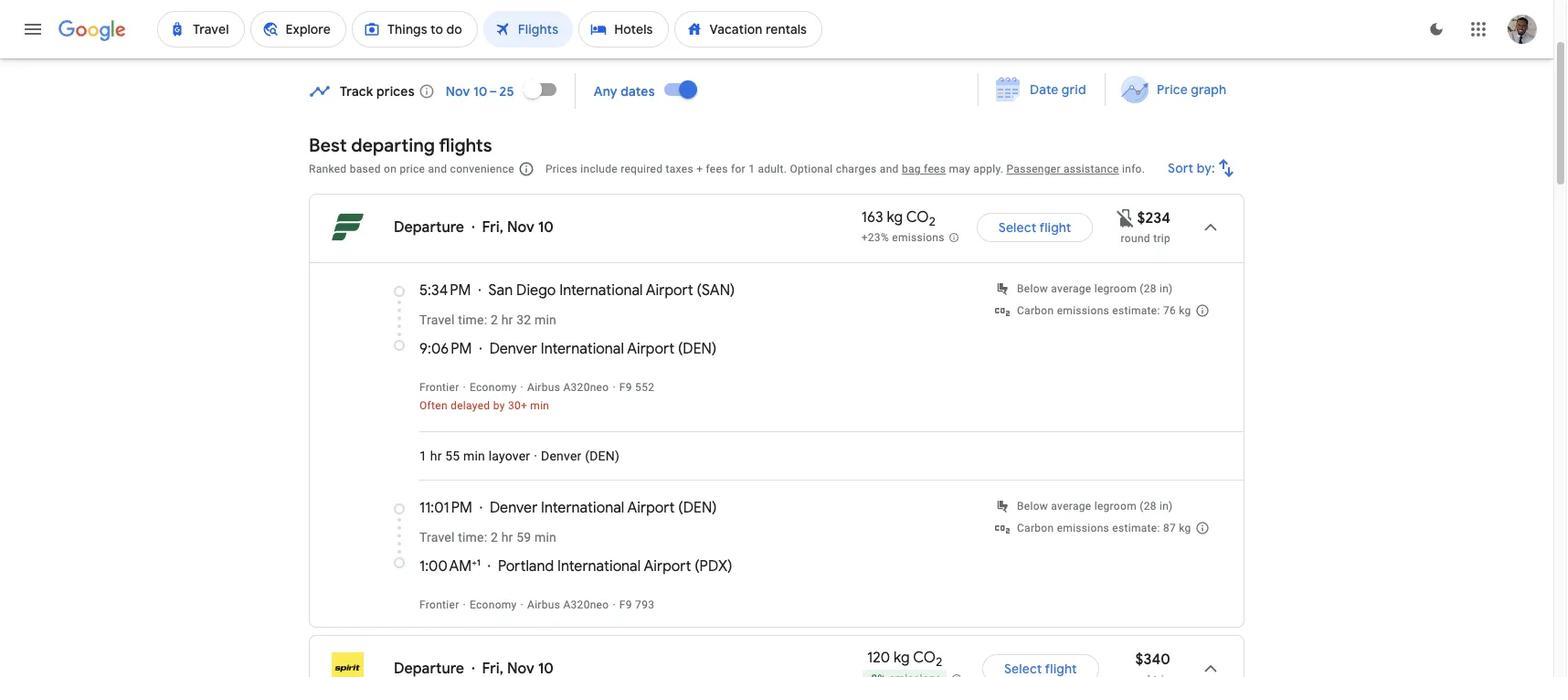 Task type: locate. For each thing, give the bounding box(es) containing it.
ranked
[[309, 163, 347, 176]]

1 estimate: from the top
[[1113, 304, 1161, 317]]

departure
[[394, 219, 465, 237]]

co for 120
[[913, 650, 936, 668]]

2 horizontal spatial 1
[[749, 163, 755, 176]]

co
[[907, 209, 929, 227], [913, 650, 936, 668]]

1 denver international airport ( den ) from the top
[[490, 340, 717, 358]]

1 vertical spatial below average legroom (28 in)
[[1018, 500, 1174, 513]]

estimate:
[[1113, 304, 1161, 317], [1113, 522, 1161, 535]]

1 below from the top
[[1018, 283, 1049, 295]]

2 vertical spatial denver
[[490, 499, 538, 517]]

legroom for 87
[[1095, 500, 1137, 513]]

2 and from the left
[[880, 163, 899, 176]]

legroom up carbon emissions estimate: 87 kg
[[1095, 500, 1137, 513]]

denver for 9:06 pm
[[490, 340, 537, 358]]

0 vertical spatial emissions
[[893, 231, 945, 244]]

1 right for
[[749, 163, 755, 176]]

economy up "by"
[[470, 381, 517, 394]]

kg inside 163 kg co 2
[[887, 209, 903, 227]]

emissions for +23% emissions
[[893, 231, 945, 244]]

co inside 163 kg co 2
[[907, 209, 929, 227]]

and right price
[[428, 163, 447, 176]]

a320neo left f9 552
[[564, 381, 609, 394]]

0 vertical spatial nov
[[446, 83, 470, 99]]

price for price graph
[[1157, 81, 1188, 98]]

min right 59
[[535, 530, 557, 545]]

0 vertical spatial 1
[[749, 163, 755, 176]]

emissions down 163 kg co 2
[[893, 231, 945, 244]]

0 vertical spatial co
[[907, 209, 929, 227]]

denver international airport ( den ) for 9:06 pm
[[490, 340, 717, 358]]

best departing flights main content
[[309, 67, 1245, 677]]

( for 11:01 pm
[[679, 499, 684, 517]]

denver international airport ( den ) down denver ( den )
[[490, 499, 717, 517]]

+ down travel time: 2 hr 59 min
[[472, 557, 477, 569]]

f9 left the '552' on the bottom of the page
[[620, 381, 633, 394]]

793
[[636, 599, 655, 612]]

legroom up the carbon emissions estimate: 76 kilograms element
[[1095, 283, 1137, 295]]

delayed
[[451, 400, 490, 412]]

select
[[999, 219, 1037, 236]]

below average legroom (28 in) up carbon emissions estimate: 87 kg
[[1018, 500, 1174, 513]]

1 vertical spatial co
[[913, 650, 936, 668]]

international
[[560, 282, 643, 300], [541, 340, 624, 358], [541, 499, 625, 517], [558, 558, 641, 576]]

co up +23% emissions
[[907, 209, 929, 227]]

1 (28 from the top
[[1140, 283, 1157, 295]]

below average legroom (28 in) up the carbon emissions estimate: 76 kilograms element
[[1018, 283, 1174, 295]]

international right diego
[[560, 282, 643, 300]]

in)
[[1160, 283, 1174, 295], [1160, 500, 1174, 513]]

international down denver ( den )
[[541, 499, 625, 517]]

Departure time: 11:01 PM. text field
[[420, 499, 473, 517]]

1 fees from the left
[[706, 163, 728, 176]]

1 horizontal spatial and
[[880, 163, 899, 176]]

airbus a320neo
[[528, 381, 609, 394], [528, 599, 609, 612]]

0 vertical spatial airbus a320neo
[[528, 381, 609, 394]]

co inside 120 kg co 2
[[913, 650, 936, 668]]

2 estimate: from the top
[[1113, 522, 1161, 535]]

(28 for 76
[[1140, 283, 1157, 295]]

estimate: for 76
[[1113, 304, 1161, 317]]

0 vertical spatial denver international airport ( den )
[[490, 340, 717, 358]]

0 vertical spatial a320neo
[[564, 381, 609, 394]]

passenger assistance button
[[1007, 163, 1120, 176]]

below average legroom (28 in)
[[1018, 283, 1174, 295], [1018, 500, 1174, 513]]

time: up arrival time: 1:00 am on  saturday, november 11. text box
[[458, 530, 488, 545]]

none search field containing all filters
[[309, 0, 1245, 59]]

1 horizontal spatial price
[[1157, 81, 1188, 98]]

0 horizontal spatial +
[[472, 557, 477, 569]]

bag fees button
[[902, 163, 947, 176]]

denver right the 'layover'
[[541, 449, 582, 464]]

travel up 1:00 am
[[420, 530, 455, 545]]

0 vertical spatial denver
[[490, 340, 537, 358]]

1 left 55
[[420, 449, 427, 464]]

1 vertical spatial 1
[[420, 449, 427, 464]]

dates
[[621, 83, 655, 99]]

340 US dollars text field
[[1136, 651, 1171, 669]]

1 a320neo from the top
[[564, 381, 609, 394]]

1 vertical spatial estimate:
[[1113, 522, 1161, 535]]

flights
[[439, 134, 492, 157]]

1:00 am + 1
[[420, 557, 481, 576]]

2 below from the top
[[1018, 500, 1049, 513]]

hr left 32
[[502, 313, 513, 327]]

time: for 1:00 am
[[458, 530, 488, 545]]

1 and from the left
[[428, 163, 447, 176]]

portland
[[498, 558, 554, 576]]

0 horizontal spatial and
[[428, 163, 447, 176]]

airport up 793
[[644, 558, 692, 576]]

Arrival time: 1:00 AM on  Saturday, November 11. text field
[[420, 557, 481, 576]]

airbus for portland
[[528, 599, 561, 612]]

frontier down 1:00 am
[[420, 599, 459, 612]]

0 vertical spatial f9
[[620, 381, 633, 394]]

1 vertical spatial +
[[472, 557, 477, 569]]

time: up arrival time: 9:06 pm. text box
[[458, 313, 488, 327]]

airport for 11:01 pm
[[628, 499, 675, 517]]

1 vertical spatial frontier
[[420, 599, 459, 612]]

1 vertical spatial price
[[1157, 81, 1188, 98]]

1 f9 from the top
[[620, 381, 633, 394]]

0 vertical spatial in)
[[1160, 283, 1174, 295]]

1 airbus from the top
[[528, 381, 561, 394]]

estimate: left the 87
[[1113, 522, 1161, 535]]

1 vertical spatial f9
[[620, 599, 633, 612]]

denver up 59
[[490, 499, 538, 517]]

kg up +23% emissions
[[887, 209, 903, 227]]

emissions left 76
[[1058, 304, 1110, 317]]

 image down portland
[[521, 599, 524, 612]]

2 airbus a320neo from the top
[[528, 599, 609, 612]]

0 vertical spatial below average legroom (28 in)
[[1018, 283, 1174, 295]]

f9
[[620, 381, 633, 394], [620, 599, 633, 612]]

hr left 59
[[502, 530, 513, 545]]

0 vertical spatial (28
[[1140, 283, 1157, 295]]

fees
[[706, 163, 728, 176], [924, 163, 947, 176]]

pdx
[[700, 558, 728, 576]]

denver for 11:01 pm
[[490, 499, 538, 517]]

1:00 am
[[420, 558, 472, 576]]

learn more about tracked prices image
[[419, 83, 435, 99]]

1 vertical spatial emissions
[[1058, 304, 1110, 317]]

2 left 32
[[491, 313, 498, 327]]

(28 up carbon emissions estimate: 87 kilograms element at the bottom right
[[1140, 500, 1157, 513]]

1 travel from the top
[[420, 313, 455, 327]]

economy for portland international airport
[[470, 599, 517, 612]]

carbon for carbon emissions estimate: 76 kg
[[1018, 304, 1055, 317]]

often delayed by 30+ min
[[420, 400, 550, 412]]

 image right the 'layover'
[[534, 449, 538, 464]]

2 in) from the top
[[1160, 500, 1174, 513]]

2 f9 from the top
[[620, 599, 633, 612]]

(
[[697, 282, 702, 300], [678, 340, 683, 358], [585, 449, 590, 464], [679, 499, 684, 517], [695, 558, 700, 576]]

1
[[749, 163, 755, 176], [420, 449, 427, 464], [477, 557, 481, 569]]

2 carbon from the top
[[1018, 522, 1055, 535]]

1 vertical spatial average
[[1052, 500, 1092, 513]]

0 vertical spatial economy
[[470, 381, 517, 394]]

) for 9:06 pm
[[712, 340, 717, 358]]

1 vertical spatial airbus
[[528, 599, 561, 612]]

below for carbon emissions estimate: 76 kg
[[1018, 283, 1049, 295]]

1 vertical spatial denver
[[541, 449, 582, 464]]

1 economy from the top
[[470, 381, 517, 394]]

denver international airport ( den ) up f9 552
[[490, 340, 717, 358]]

international for 1:00 am
[[558, 558, 641, 576]]

ranked based on price and convenience
[[309, 163, 515, 176]]

international down san diego international airport ( san )
[[541, 340, 624, 358]]

1 horizontal spatial fees
[[924, 163, 947, 176]]

2 average from the top
[[1052, 500, 1092, 513]]

2 a320neo from the top
[[564, 599, 609, 612]]

0 vertical spatial travel
[[420, 313, 455, 327]]

in) up 76
[[1160, 283, 1174, 295]]

passenger
[[1007, 163, 1061, 176]]

departing
[[351, 134, 435, 157]]

carbon for carbon emissions estimate: 87 kg
[[1018, 522, 1055, 535]]

2 vertical spatial 1
[[477, 557, 481, 569]]

price inside "button"
[[1157, 81, 1188, 98]]

kg right 76
[[1180, 304, 1192, 317]]

0 vertical spatial frontier
[[420, 381, 459, 394]]

f9 left 793
[[620, 599, 633, 612]]

2 frontier from the top
[[420, 599, 459, 612]]

1 vertical spatial in)
[[1160, 500, 1174, 513]]

1 carbon from the top
[[1018, 304, 1055, 317]]

30+
[[508, 400, 528, 412]]

emissions
[[893, 231, 945, 244], [1058, 304, 1110, 317], [1058, 522, 1110, 535]]

denver international airport ( den ) for 11:01 pm
[[490, 499, 717, 517]]

airport up the '552' on the bottom of the page
[[627, 340, 675, 358]]

1 legroom from the top
[[1095, 283, 1137, 295]]

airbus a320neo up 30+
[[528, 381, 609, 394]]

120
[[868, 650, 891, 668]]

hr
[[502, 313, 513, 327], [430, 449, 442, 464], [502, 530, 513, 545]]

2 economy from the top
[[470, 599, 517, 612]]

grid
[[1062, 81, 1087, 98]]

learn more about ranking image
[[518, 161, 535, 177]]

emissions left the 87
[[1058, 522, 1110, 535]]

None search field
[[309, 0, 1245, 59]]

1 below average legroom (28 in) from the top
[[1018, 283, 1174, 295]]

nov
[[446, 83, 470, 99], [507, 219, 535, 237]]

fees right bag
[[924, 163, 947, 176]]

and left bag
[[880, 163, 899, 176]]

average up carbon emissions estimate: 87 kilograms element at the bottom right
[[1052, 500, 1092, 513]]

international for 11:01 pm
[[541, 499, 625, 517]]

charges
[[836, 163, 877, 176]]

2 legroom from the top
[[1095, 500, 1137, 513]]

price
[[688, 5, 719, 22], [1157, 81, 1188, 98]]

1 vertical spatial legroom
[[1095, 500, 1137, 513]]

airbus for denver
[[528, 381, 561, 394]]

nov right learn more about tracked prices icon
[[446, 83, 470, 99]]

min
[[535, 313, 557, 327], [531, 400, 550, 412], [464, 449, 486, 464], [535, 530, 557, 545]]

0 vertical spatial airbus
[[528, 381, 561, 394]]

for
[[731, 163, 746, 176]]

travel time: 2 hr 32 min
[[420, 313, 557, 327]]

round
[[1121, 232, 1151, 245]]

airbus
[[528, 381, 561, 394], [528, 599, 561, 612]]

find the best price region
[[309, 67, 1245, 121]]

co right 120
[[913, 650, 936, 668]]

0 horizontal spatial fees
[[706, 163, 728, 176]]

1 vertical spatial economy
[[470, 599, 517, 612]]

any dates
[[594, 83, 655, 99]]

select flight
[[999, 219, 1072, 236]]

+23% emissions
[[862, 231, 945, 244]]

airbus up 30+
[[528, 381, 561, 394]]

1 vertical spatial airbus a320neo
[[528, 599, 609, 612]]

1 vertical spatial time:
[[458, 530, 488, 545]]

average up carbon emissions estimate: 76 kg
[[1052, 283, 1092, 295]]

sort by:
[[1169, 160, 1216, 176]]

(28 up carbon emissions estimate: 76 kg
[[1140, 283, 1157, 295]]

carbon emissions estimate: 87 kg
[[1018, 522, 1192, 535]]

2 time: from the top
[[458, 530, 488, 545]]

by:
[[1198, 160, 1216, 176]]

 image
[[534, 449, 538, 464], [521, 599, 524, 612]]

$234
[[1138, 209, 1171, 228]]

2 travel from the top
[[420, 530, 455, 545]]

1 horizontal spatial 1
[[477, 557, 481, 569]]

+
[[697, 163, 703, 176], [472, 557, 477, 569]]

0 vertical spatial estimate:
[[1113, 304, 1161, 317]]

0 horizontal spatial nov
[[446, 83, 470, 99]]

1 time: from the top
[[458, 313, 488, 327]]

taxes
[[666, 163, 694, 176]]

1 vertical spatial travel
[[420, 530, 455, 545]]

0 horizontal spatial  image
[[521, 599, 524, 612]]

0 vertical spatial legroom
[[1095, 283, 1137, 295]]

 image
[[521, 381, 524, 394]]

2 vertical spatial hr
[[502, 530, 513, 545]]

2 up +23% emissions
[[929, 214, 936, 230]]

0 vertical spatial below
[[1018, 283, 1049, 295]]

0 vertical spatial den
[[683, 340, 712, 358]]

hr left 55
[[430, 449, 442, 464]]

0 vertical spatial time:
[[458, 313, 488, 327]]

travel
[[420, 313, 455, 327], [420, 530, 455, 545]]

below up carbon emissions estimate: 87 kilograms element at the bottom right
[[1018, 500, 1049, 513]]

0 vertical spatial +
[[697, 163, 703, 176]]

(28
[[1140, 283, 1157, 295], [1140, 500, 1157, 513]]

1 in) from the top
[[1160, 283, 1174, 295]]

airbus down portland
[[528, 599, 561, 612]]

0 horizontal spatial price
[[688, 5, 719, 22]]

( for 1:00 am
[[695, 558, 700, 576]]

kg inside 120 kg co 2
[[894, 650, 910, 668]]

f9 552
[[620, 381, 655, 394]]

2 right 120
[[936, 655, 943, 671]]

price left the graph
[[1157, 81, 1188, 98]]

carbon emissions estimate: 76 kg
[[1018, 304, 1192, 317]]

prices include required taxes + fees for 1 adult. optional charges and bag fees may apply. passenger assistance
[[546, 163, 1120, 176]]

economy down portland
[[470, 599, 517, 612]]

163
[[862, 209, 884, 227]]

2 (28 from the top
[[1140, 500, 1157, 513]]

estimate: left 76
[[1113, 304, 1161, 317]]

)
[[731, 282, 735, 300], [712, 340, 717, 358], [615, 449, 620, 464], [713, 499, 717, 517], [728, 558, 733, 576]]

+ right taxes
[[697, 163, 703, 176]]

1 vertical spatial hr
[[430, 449, 442, 464]]

1 vertical spatial  image
[[521, 599, 524, 612]]

5:34 pm
[[420, 282, 471, 300]]

economy for denver international airport
[[470, 381, 517, 394]]

airbus a320neo for denver
[[528, 381, 609, 394]]

0 vertical spatial price
[[688, 5, 719, 22]]

32
[[517, 313, 531, 327]]

a320neo down portland international airport ( pdx )
[[564, 599, 609, 612]]

denver down 32
[[490, 340, 537, 358]]

2 vertical spatial emissions
[[1058, 522, 1110, 535]]

kg right 120
[[894, 650, 910, 668]]

in) up the 87
[[1160, 500, 1174, 513]]

often
[[420, 400, 448, 412]]

) for 1:00 am
[[728, 558, 733, 576]]

0 vertical spatial carbon
[[1018, 304, 1055, 317]]

below down select flight button
[[1018, 283, 1049, 295]]

0 vertical spatial  image
[[534, 449, 538, 464]]

below
[[1018, 283, 1049, 295], [1018, 500, 1049, 513]]

1 vertical spatial den
[[590, 449, 615, 464]]

denver international airport ( den )
[[490, 340, 717, 358], [490, 499, 717, 517]]

travel down 5:34 pm text box
[[420, 313, 455, 327]]

1 down travel time: 2 hr 59 min
[[477, 557, 481, 569]]

2 denver international airport ( den ) from the top
[[490, 499, 717, 517]]

1 vertical spatial nov
[[507, 219, 535, 237]]

airbus a320neo down portland
[[528, 599, 609, 612]]

1 vertical spatial denver international airport ( den )
[[490, 499, 717, 517]]

0 horizontal spatial 1
[[420, 449, 427, 464]]

in) for 87
[[1160, 500, 1174, 513]]

1 frontier from the top
[[420, 381, 459, 394]]

1 vertical spatial carbon
[[1018, 522, 1055, 535]]

price inside popup button
[[688, 5, 719, 22]]

frontier up often
[[420, 381, 459, 394]]

legroom for 76
[[1095, 283, 1137, 295]]

(28 for 87
[[1140, 500, 1157, 513]]

0 vertical spatial hr
[[502, 313, 513, 327]]

by
[[493, 400, 505, 412]]

1 vertical spatial a320neo
[[564, 599, 609, 612]]

bags button
[[598, 0, 670, 28]]

nov left 10
[[507, 219, 535, 237]]

1 horizontal spatial +
[[697, 163, 703, 176]]

den
[[683, 340, 712, 358], [590, 449, 615, 464], [684, 499, 713, 517]]

1 vertical spatial (28
[[1140, 500, 1157, 513]]

this price for this flight doesn't include overhead bin access. if you need a carry-on bag, use the bags filter to update prices. image
[[1116, 207, 1138, 229]]

Departure time: 5:34 PM. text field
[[420, 282, 471, 300]]

international for 9:06 pm
[[541, 340, 624, 358]]

assistance
[[1064, 163, 1120, 176]]

0 vertical spatial average
[[1052, 283, 1092, 295]]

prices
[[377, 83, 415, 99]]

2 below average legroom (28 in) from the top
[[1018, 500, 1174, 513]]

price right bags popup button
[[688, 5, 719, 22]]

economy
[[470, 381, 517, 394], [470, 599, 517, 612]]

1 airbus a320neo from the top
[[528, 381, 609, 394]]

2 airbus from the top
[[528, 599, 561, 612]]

2 vertical spatial den
[[684, 499, 713, 517]]

international up f9 793
[[558, 558, 641, 576]]

airport up portland international airport ( pdx )
[[628, 499, 675, 517]]

travel for 5:34 pm
[[420, 313, 455, 327]]

1 average from the top
[[1052, 283, 1092, 295]]

fees left for
[[706, 163, 728, 176]]

1 vertical spatial below
[[1018, 500, 1049, 513]]

den for 11:01 pm
[[684, 499, 713, 517]]



Task type: vqa. For each thing, say whether or not it's contained in the screenshot.
Continue on Guerrero St . Take San Jose Avenue , Geneva Ave , Guadalupe Canyon Pkwy and Bayshore Blvd to S Airport Blvd in
no



Task type: describe. For each thing, give the bounding box(es) containing it.
airport for 9:06 pm
[[627, 340, 675, 358]]

price for price
[[688, 5, 719, 22]]

min right 32
[[535, 313, 557, 327]]

times
[[768, 5, 804, 22]]

based
[[350, 163, 381, 176]]

163 kg co 2
[[862, 209, 936, 230]]

bags
[[609, 5, 638, 22]]

+ inside '1:00 am + 1'
[[472, 557, 477, 569]]

date
[[1031, 81, 1059, 98]]

f9 for denver international airport
[[620, 381, 633, 394]]

2 inside 163 kg co 2
[[929, 214, 936, 230]]

1 hr 55 min layover
[[420, 449, 531, 464]]

2 inside 120 kg co 2
[[936, 655, 943, 671]]

carbon emissions estimate: 76 kilograms element
[[1018, 304, 1192, 317]]

sort
[[1169, 160, 1194, 176]]

required
[[621, 163, 663, 176]]

carbon emissions estimate: 87 kilograms element
[[1018, 522, 1192, 535]]

frontier for 1:00 am
[[420, 599, 459, 612]]

fri, nov 10
[[482, 219, 554, 237]]

87
[[1164, 522, 1177, 535]]

59
[[517, 530, 531, 545]]

airlines
[[514, 5, 560, 22]]

best
[[309, 134, 347, 157]]

date grid
[[1031, 81, 1087, 98]]

1 inside '1:00 am + 1'
[[477, 557, 481, 569]]

min right 30+
[[531, 400, 550, 412]]

trip
[[1154, 232, 1171, 245]]

all filters button
[[309, 0, 412, 28]]

Arrival time: 9:06 PM. text field
[[420, 340, 472, 358]]

airlines button
[[503, 0, 591, 28]]

all filters
[[344, 5, 397, 22]]

11:01 pm
[[420, 499, 473, 517]]

den for 9:06 pm
[[683, 340, 712, 358]]

$340
[[1136, 651, 1171, 669]]

include
[[581, 163, 618, 176]]

emissions for carbon emissions estimate: 76 kg
[[1058, 304, 1110, 317]]

55
[[445, 449, 460, 464]]

filters
[[362, 5, 397, 22]]

min right 55
[[464, 449, 486, 464]]

best departing flights
[[309, 134, 492, 157]]

may
[[949, 163, 971, 176]]

prices
[[546, 163, 578, 176]]

select flight button
[[977, 206, 1094, 250]]

estimate: for 87
[[1113, 522, 1161, 535]]

airbus a320neo for portland
[[528, 599, 609, 612]]

any
[[594, 83, 618, 99]]

) for 11:01 pm
[[713, 499, 717, 517]]

kg right the 87
[[1180, 522, 1192, 535]]

f9 793
[[620, 599, 655, 612]]

track
[[340, 83, 373, 99]]

f9 for portland international airport
[[620, 599, 633, 612]]

nov inside find the best price region
[[446, 83, 470, 99]]

airport for 1:00 am
[[644, 558, 692, 576]]

portland international airport ( pdx )
[[498, 558, 733, 576]]

below average legroom (28 in) for 87
[[1018, 500, 1174, 513]]

1 horizontal spatial  image
[[534, 449, 538, 464]]

a320neo for portland
[[564, 599, 609, 612]]

san diego international airport ( san )
[[489, 282, 735, 300]]

optional
[[790, 163, 833, 176]]

graph
[[1191, 81, 1227, 98]]

round trip
[[1121, 232, 1171, 245]]

10 – 25
[[474, 83, 514, 99]]

a320neo for denver
[[564, 381, 609, 394]]

76
[[1164, 304, 1177, 317]]

layover
[[489, 449, 531, 464]]

price graph
[[1157, 81, 1227, 98]]

nov 10 – 25
[[446, 83, 514, 99]]

( for 9:06 pm
[[678, 340, 683, 358]]

travel for 11:01 pm
[[420, 530, 455, 545]]

+23%
[[862, 231, 890, 244]]

times button
[[757, 0, 835, 28]]

234 US dollars text field
[[1138, 209, 1171, 228]]

hr for 11:01 pm
[[502, 530, 513, 545]]

time: for 9:06 pm
[[458, 313, 488, 327]]

price button
[[677, 0, 750, 28]]

adult.
[[758, 163, 787, 176]]

below average legroom (28 in) for 76
[[1018, 283, 1174, 295]]

hr for 5:34 pm
[[502, 313, 513, 327]]

change appearance image
[[1415, 7, 1459, 51]]

in) for 76
[[1160, 283, 1174, 295]]

san
[[702, 282, 731, 300]]

date grid button
[[983, 73, 1102, 106]]

flight
[[1040, 219, 1072, 236]]

120 kg co 2
[[868, 650, 943, 671]]

average for carbon emissions estimate: 76 kg
[[1052, 283, 1092, 295]]

average for carbon emissions estimate: 87 kg
[[1052, 500, 1092, 513]]

on
[[384, 163, 397, 176]]

diego
[[517, 282, 556, 300]]

stops button
[[419, 0, 496, 28]]

552
[[636, 381, 655, 394]]

airport left san
[[646, 282, 694, 300]]

fri,
[[482, 219, 504, 237]]

main menu image
[[22, 18, 44, 40]]

frontier for 9:06 pm
[[420, 381, 459, 394]]

9:06 pm
[[420, 340, 472, 358]]

2 fees from the left
[[924, 163, 947, 176]]

bag
[[902, 163, 921, 176]]

2 left 59
[[491, 530, 498, 545]]

sort by: button
[[1161, 146, 1245, 190]]

track prices
[[340, 83, 415, 99]]

price graph button
[[1110, 73, 1242, 106]]

denver ( den )
[[541, 449, 620, 464]]

co for 163
[[907, 209, 929, 227]]

san
[[489, 282, 513, 300]]

below for carbon emissions estimate: 87 kg
[[1018, 500, 1049, 513]]

1 horizontal spatial nov
[[507, 219, 535, 237]]

price
[[400, 163, 425, 176]]

travel time: 2 hr 59 min
[[420, 530, 557, 545]]

apply.
[[974, 163, 1004, 176]]

emissions for carbon emissions estimate: 87 kg
[[1058, 522, 1110, 535]]



